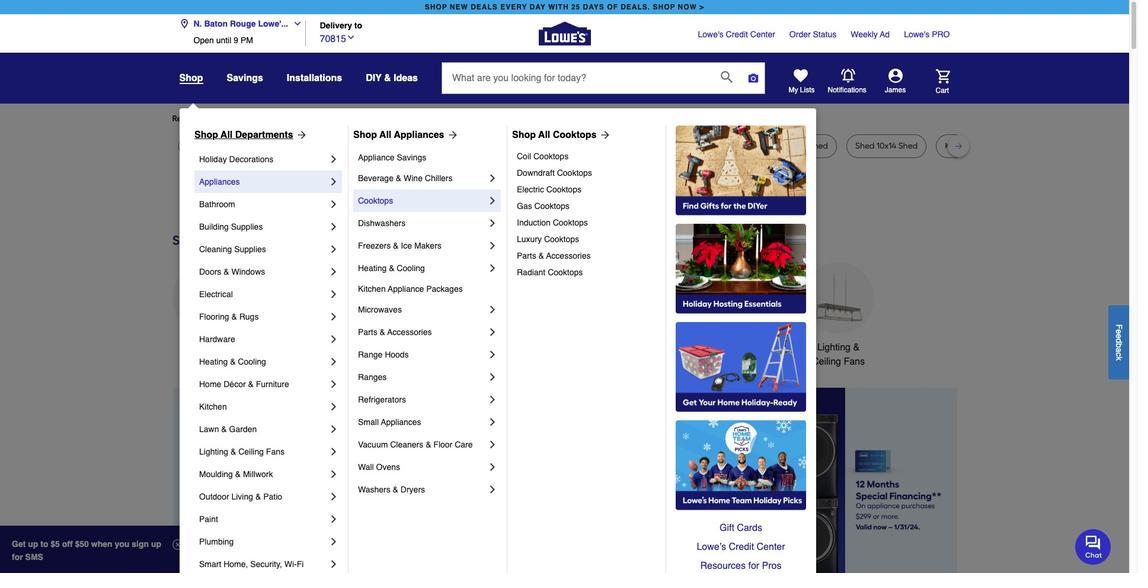 Task type: describe. For each thing, give the bounding box(es) containing it.
appliance savings link
[[358, 148, 499, 167]]

1 vertical spatial fans
[[266, 448, 285, 457]]

chevron right image for kitchen
[[328, 401, 340, 413]]

kitchen for kitchen faucets
[[444, 343, 476, 353]]

garden
[[229, 425, 257, 435]]

james
[[885, 86, 906, 94]]

lowe's home improvement notification center image
[[841, 69, 855, 83]]

0 vertical spatial cooling
[[397, 264, 425, 273]]

2 up from the left
[[151, 540, 161, 550]]

appliances button
[[172, 263, 243, 355]]

chevron right image for dishwashers
[[487, 218, 499, 229]]

camera image
[[748, 72, 759, 84]]

decorations for holiday
[[229, 155, 273, 164]]

1 vertical spatial cooling
[[238, 358, 266, 367]]

kitchen appliance packages
[[358, 285, 463, 294]]

searches
[[231, 114, 266, 124]]

chevron right image for cooktops
[[487, 195, 499, 207]]

recommended searches for you heading
[[172, 113, 957, 125]]

n. baton rouge lowe'... button
[[179, 12, 307, 36]]

chevron right image for vacuum cleaners & floor care
[[487, 439, 499, 451]]

Search Query text field
[[442, 63, 711, 94]]

arrow right image for appliances
[[444, 129, 459, 141]]

1 shop from the left
[[425, 3, 447, 11]]

home inside home décor & furniture link
[[199, 380, 221, 390]]

shed 10x14 shed
[[856, 141, 918, 151]]

1 e from the top
[[1115, 330, 1124, 334]]

wall
[[358, 463, 374, 473]]

$5
[[51, 540, 60, 550]]

more suggestions for you
[[304, 114, 399, 124]]

all for departments
[[221, 130, 233, 141]]

plumbing
[[199, 538, 234, 547]]

gift
[[720, 524, 735, 534]]

chevron right image for heating & cooling
[[328, 356, 340, 368]]

electric
[[517, 185, 544, 194]]

ranges
[[358, 373, 387, 382]]

order
[[790, 30, 811, 39]]

chillers
[[425, 174, 453, 183]]

you for recommended searches for you
[[280, 114, 294, 124]]

shop for shop all appliances
[[353, 130, 377, 141]]

smart for smart home, security, wi-fi
[[199, 560, 221, 570]]

appliance inside 'kitchen appliance packages' link
[[388, 285, 424, 294]]

wine
[[404, 174, 423, 183]]

all for appliances
[[380, 130, 391, 141]]

4 shed from the left
[[899, 141, 918, 151]]

ideas
[[394, 73, 418, 84]]

lowe's home team holiday picks. image
[[676, 421, 806, 511]]

chevron right image for range hoods
[[487, 349, 499, 361]]

appliances inside 'link'
[[381, 418, 421, 427]]

chevron right image for appliances
[[328, 176, 340, 188]]

chevron right image for building supplies
[[328, 221, 340, 233]]

shed for shed
[[809, 141, 828, 151]]

board
[[647, 141, 670, 151]]

to inside the get up to $5 off $50 when you sign up for sms
[[40, 540, 48, 550]]

smart home, security, wi-fi link
[[199, 554, 328, 574]]

my
[[789, 86, 798, 94]]

patio
[[263, 493, 282, 502]]

building
[[199, 222, 229, 232]]

supplies for cleaning supplies
[[234, 245, 266, 254]]

for inside resources for pros link
[[748, 561, 760, 572]]

until
[[216, 36, 231, 45]]

chevron down image
[[288, 19, 302, 28]]

lawn
[[199, 425, 219, 435]]

shed for shed outdoor storage
[[697, 141, 716, 151]]

heating for heating & cooling chevron right icon
[[358, 264, 387, 273]]

induction
[[517, 218, 551, 228]]

chevron right image for parts & accessories
[[487, 327, 499, 339]]

flooring & rugs link
[[199, 306, 328, 328]]

kitchen faucets button
[[443, 263, 514, 355]]

storage
[[752, 141, 782, 151]]

cards
[[737, 524, 762, 534]]

lowe's wishes you and your family a happy hanukkah. image
[[172, 189, 957, 219]]

0 vertical spatial parts & accessories
[[517, 251, 591, 261]]

chevron right image for bathroom
[[328, 199, 340, 210]]

plumbing link
[[199, 531, 328, 554]]

gas
[[517, 202, 532, 211]]

parts for bottom parts & accessories 'link'
[[358, 328, 377, 337]]

toilet
[[513, 141, 533, 151]]

lowe's for lowe's credit center
[[698, 30, 724, 39]]

0 horizontal spatial parts & accessories
[[358, 328, 432, 337]]

installations button
[[287, 68, 342, 89]]

appliance inside appliance savings link
[[358, 153, 395, 162]]

gas cooktops link
[[517, 198, 658, 215]]

kitchen appliance packages link
[[358, 280, 499, 299]]

induction cooktops
[[517, 218, 588, 228]]

microwaves link
[[358, 299, 487, 321]]

for inside the get up to $5 off $50 when you sign up for sms
[[12, 553, 23, 563]]

chevron right image for heating & cooling
[[487, 263, 499, 275]]

care
[[455, 441, 473, 450]]

décor
[[224, 380, 246, 390]]

holiday hosting essentials. image
[[676, 224, 806, 314]]

moulding & millwork link
[[199, 464, 328, 486]]

f e e d b a c k button
[[1109, 306, 1129, 380]]

rouge
[[230, 19, 256, 28]]

chevron right image for ranges
[[487, 372, 499, 384]]

chevron right image for freezers & ice makers
[[487, 240, 499, 252]]

cooktops for downdraft cooktops
[[557, 168, 592, 178]]

search image
[[721, 71, 733, 83]]

order status
[[790, 30, 837, 39]]

radiant
[[517, 268, 546, 277]]

shop all departments link
[[194, 128, 307, 142]]

baton
[[204, 19, 228, 28]]

decorations for christmas
[[363, 357, 413, 368]]

shop all appliances link
[[353, 128, 459, 142]]

coil cooktops link
[[517, 148, 658, 165]]

shop 25 days of deals by category image
[[172, 231, 957, 251]]

lawn
[[187, 141, 208, 151]]

departments
[[235, 130, 293, 141]]

bathroom button
[[623, 263, 694, 355]]

chevron right image for electrical
[[328, 289, 340, 301]]

get up to $5 off $50 when you sign up for sms
[[12, 540, 161, 563]]

lawn & garden link
[[199, 419, 328, 441]]

chevron right image for paint
[[328, 514, 340, 526]]

c
[[1115, 353, 1124, 357]]

cooktops link
[[358, 190, 487, 212]]

holiday decorations link
[[199, 148, 328, 171]]

kobalt
[[945, 141, 970, 151]]

0 horizontal spatial savings
[[227, 73, 263, 84]]

1 horizontal spatial parts & accessories link
[[517, 248, 658, 264]]

cooktops down beverage
[[358, 196, 393, 206]]

appliances down holiday
[[199, 177, 240, 187]]

paint link
[[199, 509, 328, 531]]

electrical
[[199, 290, 233, 299]]

open until 9 pm
[[194, 36, 253, 45]]

security,
[[250, 560, 282, 570]]

weekly ad link
[[851, 28, 890, 40]]

delivery
[[320, 21, 352, 31]]

weekly
[[851, 30, 878, 39]]

beverage & wine chillers link
[[358, 167, 487, 190]]

lighting inside button
[[818, 343, 851, 353]]

heating & cooling link for chevron right image corresponding to heating & cooling
[[199, 351, 328, 374]]

1 vertical spatial ceiling
[[238, 448, 264, 457]]

shop for shop all cooktops
[[512, 130, 536, 141]]

lists
[[800, 86, 815, 94]]

location image
[[179, 19, 189, 28]]

chevron right image for washers & dryers
[[487, 484, 499, 496]]

lowe's home improvement cart image
[[936, 69, 950, 83]]

electrical link
[[199, 283, 328, 306]]

ranges link
[[358, 366, 487, 389]]

radiant cooktops
[[517, 268, 583, 277]]

lowe'...
[[258, 19, 288, 28]]

beverage
[[358, 174, 394, 183]]

lowe's for lowe's pro
[[904, 30, 930, 39]]

peel
[[263, 141, 279, 151]]

cleaning supplies link
[[199, 238, 328, 261]]

fans inside button
[[844, 357, 865, 368]]

chat invite button image
[[1075, 529, 1112, 565]]

1 vertical spatial lighting & ceiling fans
[[199, 448, 285, 457]]

savings button
[[227, 68, 263, 89]]

ceiling inside button
[[812, 357, 841, 368]]

appliance savings
[[358, 153, 426, 162]]

chevron right image for lawn & garden
[[328, 424, 340, 436]]

shop all cooktops
[[512, 130, 597, 141]]

lowe's credit center
[[697, 542, 785, 553]]

rugs
[[239, 312, 259, 322]]

25
[[571, 3, 581, 11]]



Task type: vqa. For each thing, say whether or not it's contained in the screenshot.
leftmost "Accessories"
yes



Task type: locate. For each thing, give the bounding box(es) containing it.
my lists link
[[789, 69, 815, 95]]

lowe's home improvement lists image
[[794, 69, 808, 83]]

credit up resources for pros link
[[729, 542, 754, 553]]

1 vertical spatial to
[[40, 540, 48, 550]]

home inside smart home 'button'
[[750, 343, 775, 353]]

2 you from the left
[[386, 114, 399, 124]]

1 shop from the left
[[194, 130, 218, 141]]

a
[[1115, 348, 1124, 353]]

2 vertical spatial kitchen
[[199, 403, 227, 412]]

savings inside appliance savings link
[[397, 153, 426, 162]]

center for lowe's credit center
[[750, 30, 775, 39]]

for inside more suggestions for you link
[[373, 114, 384, 124]]

1 vertical spatial parts & accessories
[[358, 328, 432, 337]]

0 vertical spatial fans
[[844, 357, 865, 368]]

sign
[[132, 540, 149, 550]]

kitchen up microwaves
[[358, 285, 386, 294]]

quikrete
[[560, 141, 592, 151]]

1 horizontal spatial smart
[[722, 343, 747, 353]]

you for more suggestions for you
[[386, 114, 399, 124]]

kitchen for kitchen appliance packages
[[358, 285, 386, 294]]

home,
[[224, 560, 248, 570]]

arrow right image
[[293, 129, 307, 141]]

heating & cooling link down the makers
[[358, 257, 487, 280]]

you up arrow right image
[[280, 114, 294, 124]]

0 vertical spatial heating
[[358, 264, 387, 273]]

up up sms
[[28, 540, 38, 550]]

freezers & ice makers link
[[358, 235, 487, 257]]

0 horizontal spatial kitchen
[[199, 403, 227, 412]]

beverage & wine chillers
[[358, 174, 453, 183]]

appliances link
[[199, 171, 328, 193]]

2 e from the top
[[1115, 334, 1124, 339]]

0 horizontal spatial heating
[[199, 358, 228, 367]]

order status link
[[790, 28, 837, 40]]

chevron down image
[[346, 32, 356, 42]]

arrow right image inside shop all appliances link
[[444, 129, 459, 141]]

shop button
[[179, 72, 203, 84]]

1 horizontal spatial shop
[[653, 3, 676, 11]]

door
[[367, 141, 385, 151]]

smart home, security, wi-fi
[[199, 560, 304, 570]]

living
[[232, 493, 253, 502]]

1 vertical spatial accessories
[[387, 328, 432, 337]]

k
[[1115, 357, 1124, 361]]

cooktops down shop 25 days of deals by category image
[[548, 268, 583, 277]]

shed right storage
[[809, 141, 828, 151]]

all up mower
[[221, 130, 233, 141]]

for up departments
[[268, 114, 278, 124]]

center left order
[[750, 30, 775, 39]]

credit inside lowe's credit center link
[[726, 30, 748, 39]]

0 vertical spatial ceiling
[[812, 357, 841, 368]]

diy & ideas button
[[366, 68, 418, 89]]

arrow right image
[[444, 129, 459, 141], [597, 129, 611, 141], [935, 492, 947, 504]]

savings down pm at the left top
[[227, 73, 263, 84]]

vacuum
[[358, 441, 388, 450]]

0 vertical spatial savings
[[227, 73, 263, 84]]

bathroom inside bathroom link
[[199, 200, 235, 209]]

cooktops for coil cooktops
[[534, 152, 569, 161]]

3 shed from the left
[[856, 141, 875, 151]]

1 horizontal spatial up
[[151, 540, 161, 550]]

chevron right image for hardware
[[328, 334, 340, 346]]

2 shop from the left
[[353, 130, 377, 141]]

for down get
[[12, 553, 23, 563]]

notifications
[[828, 86, 867, 94]]

accessories for bottom parts & accessories 'link'
[[387, 328, 432, 337]]

accessories down shop 25 days of deals by category image
[[546, 251, 591, 261]]

None search field
[[442, 62, 765, 105]]

1 vertical spatial supplies
[[234, 245, 266, 254]]

chevron right image
[[328, 176, 340, 188], [487, 195, 499, 207], [328, 199, 340, 210], [487, 218, 499, 229], [487, 240, 499, 252], [328, 266, 340, 278], [487, 304, 499, 316], [328, 311, 340, 323], [487, 349, 499, 361], [328, 356, 340, 368], [487, 372, 499, 384], [328, 379, 340, 391], [487, 394, 499, 406], [328, 401, 340, 413], [487, 417, 499, 429], [328, 424, 340, 436], [328, 446, 340, 458], [328, 492, 340, 503], [328, 537, 340, 548]]

0 vertical spatial home
[[750, 343, 775, 353]]

2 shop from the left
[[653, 3, 676, 11]]

1 vertical spatial bathroom
[[638, 343, 679, 353]]

1 horizontal spatial heating & cooling
[[358, 264, 425, 273]]

0 horizontal spatial parts
[[358, 328, 377, 337]]

1 vertical spatial parts
[[358, 328, 377, 337]]

0 horizontal spatial smart
[[199, 560, 221, 570]]

christmas
[[367, 343, 409, 353]]

2 horizontal spatial shop
[[512, 130, 536, 141]]

parts & accessories link up hoods
[[358, 321, 487, 344]]

all inside shop all departments link
[[221, 130, 233, 141]]

0 horizontal spatial shop
[[425, 3, 447, 11]]

1 horizontal spatial kitchen
[[358, 285, 386, 294]]

cooling up kitchen appliance packages
[[397, 264, 425, 273]]

more
[[304, 114, 323, 124]]

heating & cooling for heating & cooling link related to heating & cooling chevron right icon
[[358, 264, 425, 273]]

0 vertical spatial supplies
[[231, 222, 263, 232]]

decorations inside button
[[363, 357, 413, 368]]

downdraft cooktops
[[517, 168, 592, 178]]

cooling
[[397, 264, 425, 273], [238, 358, 266, 367]]

shop left now
[[653, 3, 676, 11]]

bathroom inside bathroom button
[[638, 343, 679, 353]]

range
[[358, 350, 383, 360]]

0 horizontal spatial ceiling
[[238, 448, 264, 457]]

chevron right image for refrigerators
[[487, 394, 499, 406]]

chevron right image for moulding & millwork
[[328, 469, 340, 481]]

1 vertical spatial decorations
[[363, 357, 413, 368]]

shop up the lawn mower
[[194, 130, 218, 141]]

heating for chevron right image corresponding to heating & cooling
[[199, 358, 228, 367]]

&
[[384, 73, 391, 84], [396, 174, 401, 183], [393, 241, 399, 251], [539, 251, 544, 261], [389, 264, 395, 273], [224, 267, 229, 277], [232, 312, 237, 322], [380, 328, 385, 337], [853, 343, 860, 353], [230, 358, 236, 367], [248, 380, 254, 390], [221, 425, 227, 435], [426, 441, 431, 450], [231, 448, 236, 457], [235, 470, 241, 480], [393, 486, 398, 495], [255, 493, 261, 502]]

credit up search image
[[726, 30, 748, 39]]

0 vertical spatial lighting
[[818, 343, 851, 353]]

range hoods
[[358, 350, 409, 360]]

accessories up range hoods link
[[387, 328, 432, 337]]

2 all from the left
[[380, 130, 391, 141]]

1 horizontal spatial decorations
[[363, 357, 413, 368]]

0 horizontal spatial up
[[28, 540, 38, 550]]

smart
[[722, 343, 747, 353], [199, 560, 221, 570]]

lowe's pro link
[[904, 28, 950, 40]]

1 horizontal spatial to
[[354, 21, 362, 31]]

supplies up windows on the left
[[234, 245, 266, 254]]

for left pros
[[748, 561, 760, 572]]

0 horizontal spatial arrow right image
[[444, 129, 459, 141]]

to up chevron down image in the left top of the page
[[354, 21, 362, 31]]

paint
[[199, 515, 218, 525]]

lighting & ceiling fans button
[[803, 263, 874, 369]]

smart inside 'button'
[[722, 343, 747, 353]]

chevron right image for holiday decorations
[[328, 154, 340, 165]]

washers
[[358, 486, 391, 495]]

chevron right image for wall ovens
[[487, 462, 499, 474]]

lowe's credit center link
[[698, 28, 775, 40]]

1 vertical spatial center
[[757, 542, 785, 553]]

1 vertical spatial smart
[[199, 560, 221, 570]]

recommended searches for you
[[172, 114, 294, 124]]

all inside shop all cooktops link
[[538, 130, 550, 141]]

0 horizontal spatial cooling
[[238, 358, 266, 367]]

christmas decorations
[[363, 343, 413, 368]]

cooktops for radiant cooktops
[[548, 268, 583, 277]]

washers & dryers
[[358, 486, 425, 495]]

sms
[[25, 553, 43, 563]]

1 vertical spatial home
[[199, 380, 221, 390]]

0 vertical spatial center
[[750, 30, 775, 39]]

cooktops down induction cooktops on the top
[[544, 235, 579, 244]]

pro
[[932, 30, 950, 39]]

you up shop all appliances
[[386, 114, 399, 124]]

3 all from the left
[[538, 130, 550, 141]]

lowe's home improvement logo image
[[539, 7, 591, 60]]

1 you from the left
[[280, 114, 294, 124]]

2 horizontal spatial arrow right image
[[935, 492, 947, 504]]

moulding & millwork
[[199, 470, 273, 480]]

1 shed from the left
[[697, 141, 716, 151]]

cart button
[[919, 69, 950, 95]]

fi
[[297, 560, 304, 570]]

appliances down flooring
[[185, 343, 231, 353]]

parts & accessories link down induction cooktops link
[[517, 248, 658, 264]]

0 vertical spatial parts & accessories link
[[517, 248, 658, 264]]

flooring & rugs
[[199, 312, 259, 322]]

heating & cooling link up furniture at the left of the page
[[199, 351, 328, 374]]

heating & cooling up décor
[[199, 358, 266, 367]]

1 horizontal spatial cooling
[[397, 264, 425, 273]]

shop up the toilet
[[512, 130, 536, 141]]

appliance up microwaves 'link' at bottom
[[388, 285, 424, 294]]

appliance down door
[[358, 153, 395, 162]]

0 vertical spatial appliance
[[358, 153, 395, 162]]

credit for lowe's
[[726, 30, 748, 39]]

0 vertical spatial heating & cooling
[[358, 264, 425, 273]]

suggestions
[[325, 114, 371, 124]]

gas cooktops
[[517, 202, 570, 211]]

building supplies
[[199, 222, 263, 232]]

heating down freezers
[[358, 264, 387, 273]]

cooktops up shop 25 days of deals by category image
[[553, 218, 588, 228]]

2 lowe's from the left
[[904, 30, 930, 39]]

appliances up the cleaners
[[381, 418, 421, 427]]

hardware
[[199, 335, 235, 344]]

0 vertical spatial smart
[[722, 343, 747, 353]]

all up coil cooktops
[[538, 130, 550, 141]]

chevron right image for small appliances
[[487, 417, 499, 429]]

1 vertical spatial heating & cooling link
[[199, 351, 328, 374]]

kitchen faucets
[[444, 343, 512, 353]]

2 shed from the left
[[809, 141, 828, 151]]

pm
[[241, 36, 253, 45]]

resources for pros
[[701, 561, 782, 572]]

cooktops for electric cooktops
[[547, 185, 582, 194]]

0 horizontal spatial to
[[40, 540, 48, 550]]

chevron right image for cleaning supplies
[[328, 244, 340, 256]]

supplies for building supplies
[[231, 222, 263, 232]]

supplies inside cleaning supplies link
[[234, 245, 266, 254]]

center up pros
[[757, 542, 785, 553]]

outdoor living & patio
[[199, 493, 282, 502]]

1 horizontal spatial bathroom
[[638, 343, 679, 353]]

now
[[678, 3, 697, 11]]

cooktops for gas cooktops
[[535, 202, 570, 211]]

to left "$5"
[[40, 540, 48, 550]]

chevron right image
[[328, 154, 340, 165], [487, 173, 499, 184], [328, 221, 340, 233], [328, 244, 340, 256], [487, 263, 499, 275], [328, 289, 340, 301], [487, 327, 499, 339], [328, 334, 340, 346], [487, 439, 499, 451], [487, 462, 499, 474], [328, 469, 340, 481], [487, 484, 499, 496], [328, 514, 340, 526], [328, 559, 340, 571]]

1 vertical spatial heating & cooling
[[199, 358, 266, 367]]

small
[[358, 418, 379, 427]]

chevron right image for home décor & furniture
[[328, 379, 340, 391]]

electric cooktops
[[517, 185, 582, 194]]

1 horizontal spatial savings
[[397, 153, 426, 162]]

cooktops down "downdraft cooktops"
[[547, 185, 582, 194]]

james button
[[867, 69, 924, 95]]

n.
[[194, 19, 202, 28]]

chevron right image for flooring & rugs
[[328, 311, 340, 323]]

cooktops for induction cooktops
[[553, 218, 588, 228]]

shop up door
[[353, 130, 377, 141]]

cooktops up induction cooktops on the top
[[535, 202, 570, 211]]

parts & accessories up radiant cooktops
[[517, 251, 591, 261]]

d
[[1115, 339, 1124, 343]]

all up door interior
[[380, 130, 391, 141]]

my lists
[[789, 86, 815, 94]]

lowe's down >
[[698, 30, 724, 39]]

decorations down peel
[[229, 155, 273, 164]]

0 horizontal spatial lighting
[[199, 448, 228, 457]]

bathroom link
[[199, 193, 328, 216]]

0 horizontal spatial accessories
[[387, 328, 432, 337]]

accessories for rightmost parts & accessories 'link'
[[546, 251, 591, 261]]

0 vertical spatial lighting & ceiling fans
[[812, 343, 865, 368]]

shed left the 10x14
[[856, 141, 875, 151]]

0 horizontal spatial heating & cooling
[[199, 358, 266, 367]]

1 vertical spatial heating
[[199, 358, 228, 367]]

0 horizontal spatial decorations
[[229, 155, 273, 164]]

floor
[[434, 441, 453, 450]]

2 horizontal spatial kitchen
[[444, 343, 476, 353]]

lowe's
[[697, 542, 726, 553]]

savings down interior
[[397, 153, 426, 162]]

deals
[[471, 3, 498, 11]]

0 vertical spatial decorations
[[229, 155, 273, 164]]

chevron right image for lighting & ceiling fans
[[328, 446, 340, 458]]

kitchen left faucets
[[444, 343, 476, 353]]

0 horizontal spatial shop
[[194, 130, 218, 141]]

1 horizontal spatial shop
[[353, 130, 377, 141]]

shop all cooktops link
[[512, 128, 611, 142]]

1 horizontal spatial arrow right image
[[597, 129, 611, 141]]

1 horizontal spatial you
[[386, 114, 399, 124]]

lowe's left pro
[[904, 30, 930, 39]]

chevron right image for doors & windows
[[328, 266, 340, 278]]

0 vertical spatial kitchen
[[358, 285, 386, 294]]

1 horizontal spatial lighting & ceiling fans
[[812, 343, 865, 368]]

1 horizontal spatial lighting
[[818, 343, 851, 353]]

heating & cooling link for heating & cooling chevron right icon
[[358, 257, 487, 280]]

home décor & furniture
[[199, 380, 289, 390]]

1 horizontal spatial home
[[750, 343, 775, 353]]

shop for shop all departments
[[194, 130, 218, 141]]

e up b
[[1115, 334, 1124, 339]]

1 horizontal spatial accessories
[[546, 251, 591, 261]]

shed for shed 10x14 shed
[[856, 141, 875, 151]]

decorations down christmas
[[363, 357, 413, 368]]

n. baton rouge lowe'...
[[194, 19, 288, 28]]

0 horizontal spatial parts & accessories link
[[358, 321, 487, 344]]

0 vertical spatial heating & cooling link
[[358, 257, 487, 280]]

ovens
[[376, 463, 400, 473]]

credit inside the lowe's credit center link
[[729, 542, 754, 553]]

shop new deals every day with 25 days of deals. shop now >
[[425, 3, 705, 11]]

cooktops for luxury cooktops
[[544, 235, 579, 244]]

chevron right image for beverage & wine chillers
[[487, 173, 499, 184]]

1 vertical spatial credit
[[729, 542, 754, 553]]

1 up from the left
[[28, 540, 38, 550]]

appliances
[[394, 130, 444, 141], [199, 177, 240, 187], [185, 343, 231, 353], [381, 418, 421, 427]]

parts & accessories up christmas
[[358, 328, 432, 337]]

parts for rightmost parts & accessories 'link'
[[517, 251, 536, 261]]

0 horizontal spatial lowe's
[[698, 30, 724, 39]]

1 all from the left
[[221, 130, 233, 141]]

credit for lowe's
[[729, 542, 754, 553]]

all inside shop all appliances link
[[380, 130, 391, 141]]

vacuum cleaners & floor care link
[[358, 434, 487, 457]]

chevron right image for plumbing
[[328, 537, 340, 548]]

cooling up 'home décor & furniture'
[[238, 358, 266, 367]]

shop new deals every day with 25 days of deals. shop now > link
[[423, 0, 707, 14]]

arrow right image inside shop all cooktops link
[[597, 129, 611, 141]]

cooktops up "downdraft cooktops"
[[534, 152, 569, 161]]

cooktops up the quikrete
[[553, 130, 597, 141]]

70815
[[320, 34, 346, 44]]

0 horizontal spatial lighting & ceiling fans
[[199, 448, 285, 457]]

lowe's pro
[[904, 30, 950, 39]]

e up the d
[[1115, 330, 1124, 334]]

0 vertical spatial accessories
[[546, 251, 591, 261]]

kitchen inside button
[[444, 343, 476, 353]]

0 vertical spatial to
[[354, 21, 362, 31]]

days
[[583, 3, 605, 11]]

dryers
[[401, 486, 425, 495]]

supplies up cleaning supplies at the left
[[231, 222, 263, 232]]

shop
[[425, 3, 447, 11], [653, 3, 676, 11]]

arrow right image for cooktops
[[597, 129, 611, 141]]

vacuum cleaners & floor care
[[358, 441, 473, 450]]

1 vertical spatial lighting
[[199, 448, 228, 457]]

faucets
[[478, 343, 512, 353]]

0 horizontal spatial heating & cooling link
[[199, 351, 328, 374]]

supplies inside building supplies link
[[231, 222, 263, 232]]

1 vertical spatial savings
[[397, 153, 426, 162]]

up to 30 percent off select major appliances. plus, save up to an extra $750 on major appliances. image
[[383, 388, 957, 574]]

1 horizontal spatial all
[[380, 130, 391, 141]]

25 days of deals. don't miss deals every day. same-day delivery on in-stock orders placed by 2 p m. image
[[172, 388, 364, 574]]

lighting & ceiling fans inside button
[[812, 343, 865, 368]]

weekly ad
[[851, 30, 890, 39]]

radiant cooktops link
[[517, 264, 658, 281]]

0 horizontal spatial bathroom
[[199, 200, 235, 209]]

chevron right image for microwaves
[[487, 304, 499, 316]]

heating & cooling for heating & cooling link corresponding to chevron right image corresponding to heating & cooling
[[199, 358, 266, 367]]

1 vertical spatial parts & accessories link
[[358, 321, 487, 344]]

parts up "range"
[[358, 328, 377, 337]]

get your home holiday-ready. image
[[676, 323, 806, 413]]

chevron right image for smart home, security, wi-fi
[[328, 559, 340, 571]]

heating down hardware
[[199, 358, 228, 367]]

up right sign
[[151, 540, 161, 550]]

lighting & ceiling fans
[[812, 343, 865, 368], [199, 448, 285, 457]]

2 horizontal spatial all
[[538, 130, 550, 141]]

1 horizontal spatial lowe's
[[904, 30, 930, 39]]

1 horizontal spatial parts & accessories
[[517, 251, 591, 261]]

fans
[[844, 357, 865, 368], [266, 448, 285, 457]]

1 horizontal spatial heating & cooling link
[[358, 257, 487, 280]]

1 horizontal spatial ceiling
[[812, 357, 841, 368]]

for up shop all appliances
[[373, 114, 384, 124]]

1 vertical spatial appliance
[[388, 285, 424, 294]]

shed left outdoor
[[697, 141, 716, 151]]

wall ovens
[[358, 463, 400, 473]]

0 horizontal spatial home
[[199, 380, 221, 390]]

arrow left image
[[393, 492, 405, 504]]

appliances up interior
[[394, 130, 444, 141]]

kitchen up the "lawn" on the bottom left of page
[[199, 403, 227, 412]]

center for lowe's credit center
[[757, 542, 785, 553]]

shop left new at the top left of the page
[[425, 3, 447, 11]]

all for cooktops
[[538, 130, 550, 141]]

0 horizontal spatial you
[[280, 114, 294, 124]]

0 horizontal spatial fans
[[266, 448, 285, 457]]

mower
[[210, 141, 236, 151]]

& inside button
[[384, 73, 391, 84]]

cleaners
[[390, 441, 423, 450]]

parts down "luxury"
[[517, 251, 536, 261]]

1 lowe's from the left
[[698, 30, 724, 39]]

heating & cooling down freezers & ice makers on the left
[[358, 264, 425, 273]]

find gifts for the diyer. image
[[676, 126, 806, 216]]

0 vertical spatial parts
[[517, 251, 536, 261]]

appliance
[[358, 153, 395, 162], [388, 285, 424, 294]]

shed right the 10x14
[[899, 141, 918, 151]]

1 vertical spatial kitchen
[[444, 343, 476, 353]]

cooktops up electric cooktops link
[[557, 168, 592, 178]]

0 vertical spatial credit
[[726, 30, 748, 39]]

smart for smart home
[[722, 343, 747, 353]]

hardie board
[[620, 141, 670, 151]]

3 shop from the left
[[512, 130, 536, 141]]

chevron right image for outdoor living & patio
[[328, 492, 340, 503]]

appliances inside button
[[185, 343, 231, 353]]

0 vertical spatial bathroom
[[199, 200, 235, 209]]

& inside button
[[853, 343, 860, 353]]

0 horizontal spatial all
[[221, 130, 233, 141]]



